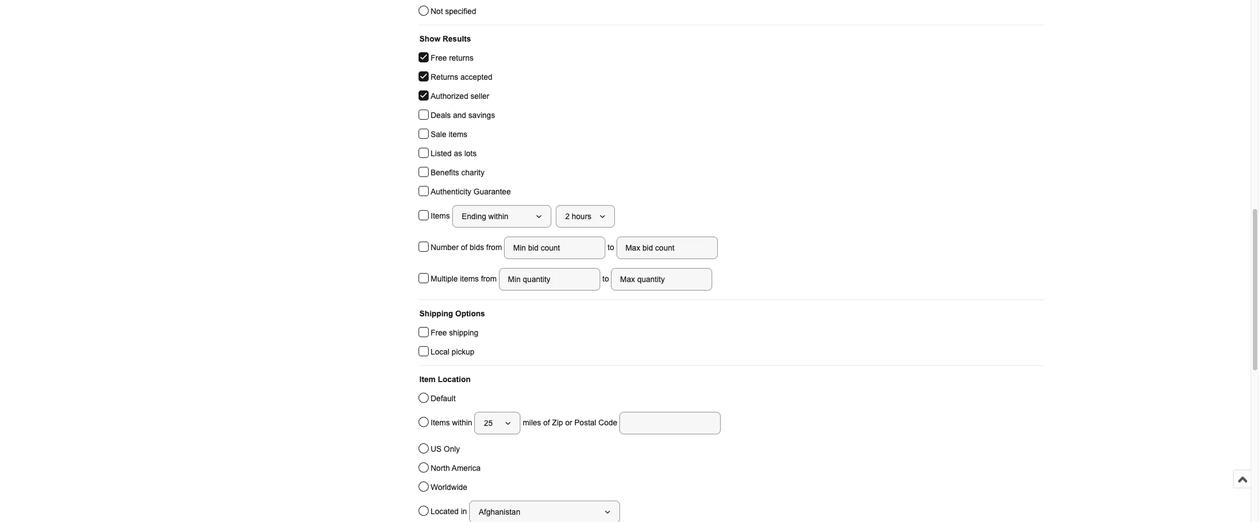 Task type: describe. For each thing, give the bounding box(es) containing it.
Enter minimum quantity text field
[[499, 268, 600, 291]]

location
[[438, 375, 471, 384]]

1 vertical spatial from
[[481, 274, 497, 283]]

items within
[[431, 419, 475, 428]]

listed as lots
[[431, 149, 477, 158]]

free returns
[[431, 53, 474, 62]]

shipping options
[[420, 310, 485, 319]]

items for multiple
[[460, 274, 479, 283]]

sale
[[431, 130, 447, 139]]

default
[[431, 395, 456, 404]]

seller
[[471, 92, 490, 101]]

item
[[420, 375, 436, 384]]

show
[[420, 34, 441, 43]]

multiple
[[431, 274, 458, 283]]

shipping
[[449, 329, 479, 338]]

shipping
[[420, 310, 453, 319]]

multiple items from
[[431, 274, 499, 283]]

free shipping
[[431, 329, 479, 338]]

pickup
[[452, 348, 475, 357]]

of for number
[[461, 243, 468, 252]]

0 vertical spatial from
[[486, 243, 502, 252]]

america
[[452, 464, 481, 473]]

north america
[[431, 464, 481, 473]]

us only
[[431, 445, 460, 454]]

within
[[452, 419, 472, 428]]

in
[[461, 507, 467, 516]]

items for items
[[431, 211, 452, 220]]

Enter Maximum Quantity text field
[[611, 268, 713, 291]]

Zip or Postal Code text field
[[620, 413, 721, 435]]

authorized seller
[[431, 92, 490, 101]]

not
[[431, 7, 443, 16]]

of for miles
[[544, 419, 550, 428]]

sale items
[[431, 130, 468, 139]]

or
[[565, 419, 572, 428]]

authenticity guarantee
[[431, 187, 511, 196]]

worldwide
[[431, 483, 467, 492]]

returns
[[449, 53, 474, 62]]

Enter maximum number of bids text field
[[617, 237, 718, 259]]

local pickup
[[431, 348, 475, 357]]

results
[[443, 34, 471, 43]]

local
[[431, 348, 450, 357]]

not specified
[[431, 7, 476, 16]]

Enter minimum number of bids text field
[[504, 237, 606, 259]]

free for free shipping
[[431, 329, 447, 338]]

to for multiple items from
[[600, 274, 611, 283]]

returns accepted
[[431, 73, 493, 82]]

returns
[[431, 73, 458, 82]]



Task type: vqa. For each thing, say whether or not it's contained in the screenshot.
2nd Items from the bottom
yes



Task type: locate. For each thing, give the bounding box(es) containing it.
items down authenticity in the left top of the page
[[431, 211, 452, 220]]

1 vertical spatial of
[[544, 419, 550, 428]]

benefits charity
[[431, 168, 485, 177]]

free up local
[[431, 329, 447, 338]]

2 items from the top
[[431, 419, 450, 428]]

show results
[[420, 34, 471, 43]]

and
[[453, 111, 466, 120]]

1 vertical spatial items
[[460, 274, 479, 283]]

from right bids
[[486, 243, 502, 252]]

items right "multiple"
[[460, 274, 479, 283]]

as
[[454, 149, 462, 158]]

authorized
[[431, 92, 469, 101]]

only
[[444, 445, 460, 454]]

0 vertical spatial of
[[461, 243, 468, 252]]

options
[[455, 310, 485, 319]]

from
[[486, 243, 502, 252], [481, 274, 497, 283]]

accepted
[[461, 73, 493, 82]]

located in
[[431, 507, 469, 516]]

number
[[431, 243, 459, 252]]

lots
[[465, 149, 477, 158]]

number of bids from
[[431, 243, 504, 252]]

1 vertical spatial free
[[431, 329, 447, 338]]

0 vertical spatial items
[[431, 211, 452, 220]]

of left zip
[[544, 419, 550, 428]]

north
[[431, 464, 450, 473]]

1 vertical spatial items
[[431, 419, 450, 428]]

benefits
[[431, 168, 459, 177]]

to for number of bids from
[[606, 243, 617, 252]]

located
[[431, 507, 459, 516]]

0 vertical spatial to
[[606, 243, 617, 252]]

free for free returns
[[431, 53, 447, 62]]

free up returns on the top left
[[431, 53, 447, 62]]

listed
[[431, 149, 452, 158]]

item location
[[420, 375, 471, 384]]

items left within
[[431, 419, 450, 428]]

items
[[449, 130, 468, 139], [460, 274, 479, 283]]

items for sale
[[449, 130, 468, 139]]

deals
[[431, 111, 451, 120]]

charity
[[462, 168, 485, 177]]

1 horizontal spatial of
[[544, 419, 550, 428]]

from down bids
[[481, 274, 497, 283]]

items
[[431, 211, 452, 220], [431, 419, 450, 428]]

savings
[[469, 111, 495, 120]]

to
[[606, 243, 617, 252], [600, 274, 611, 283]]

0 vertical spatial free
[[431, 53, 447, 62]]

guarantee
[[474, 187, 511, 196]]

postal
[[575, 419, 597, 428]]

items for items within
[[431, 419, 450, 428]]

free
[[431, 53, 447, 62], [431, 329, 447, 338]]

0 horizontal spatial of
[[461, 243, 468, 252]]

1 vertical spatial to
[[600, 274, 611, 283]]

0 vertical spatial items
[[449, 130, 468, 139]]

zip
[[552, 419, 563, 428]]

miles
[[523, 419, 541, 428]]

of
[[461, 243, 468, 252], [544, 419, 550, 428]]

deals and savings
[[431, 111, 495, 120]]

1 free from the top
[[431, 53, 447, 62]]

bids
[[470, 243, 484, 252]]

specified
[[445, 7, 476, 16]]

code
[[599, 419, 618, 428]]

miles of zip or postal code
[[521, 419, 620, 428]]

2 free from the top
[[431, 329, 447, 338]]

items up as
[[449, 130, 468, 139]]

1 items from the top
[[431, 211, 452, 220]]

of left bids
[[461, 243, 468, 252]]

authenticity
[[431, 187, 472, 196]]

us
[[431, 445, 442, 454]]



